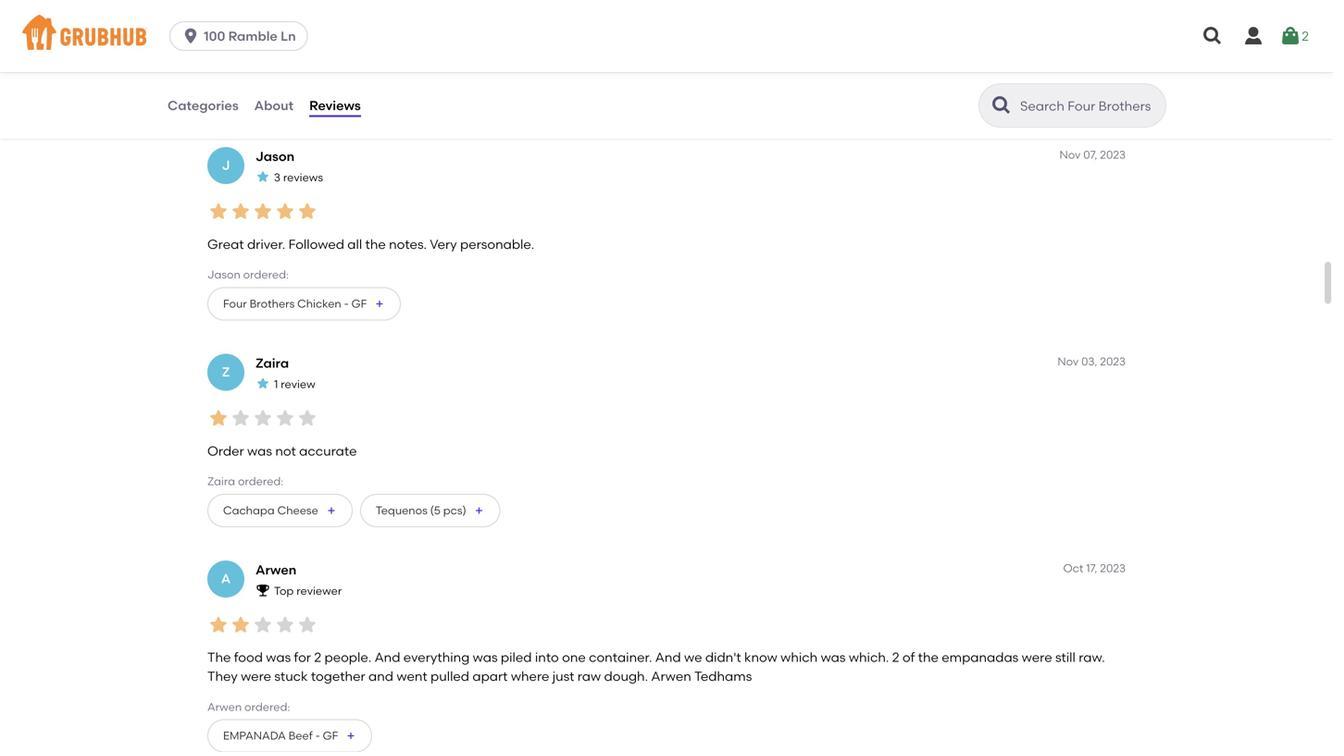 Task type: vqa. For each thing, say whether or not it's contained in the screenshot.
arwen ordered:
yes



Task type: locate. For each thing, give the bounding box(es) containing it.
1 review
[[274, 378, 315, 391]]

ordered: for was
[[244, 701, 290, 714]]

2023 right '17,'
[[1100, 562, 1126, 575]]

svg image
[[1202, 25, 1224, 47], [1279, 25, 1302, 47]]

1 horizontal spatial and
[[368, 669, 393, 685]]

nov for order was not accurate
[[1057, 355, 1079, 368]]

1 vertical spatial jason ordered:
[[207, 268, 289, 281]]

zaira
[[255, 355, 289, 371], [207, 475, 235, 488]]

0 horizontal spatial svg image
[[182, 27, 200, 45]]

plus icon image inside the four brothers chicken - gf button
[[374, 298, 385, 310]]

ordered: for followed
[[243, 268, 289, 281]]

1 vertical spatial -
[[344, 297, 349, 310]]

0 horizontal spatial the
[[365, 236, 386, 252]]

gf right arepa
[[319, 90, 334, 104]]

0 vertical spatial gf
[[319, 90, 334, 104]]

2 horizontal spatial 2
[[1302, 28, 1309, 44]]

gf
[[319, 90, 334, 104], [351, 297, 367, 310], [323, 730, 338, 743]]

food inside "the food was for 2 people. and everything was piled into one container. and we didn't know which was which. 2 of the empanadas were still raw. they were stuck together and went pulled apart where just raw dough.  arwen tedhams"
[[234, 650, 263, 666]]

1 horizontal spatial 2
[[892, 650, 899, 666]]

2023 right 03,
[[1100, 355, 1126, 368]]

and up went
[[375, 650, 400, 666]]

1 and from the left
[[375, 650, 400, 666]]

1 vertical spatial 2023
[[1100, 355, 1126, 368]]

jason ordered: up "rumbera"
[[207, 61, 289, 75]]

gf right beef
[[323, 730, 338, 743]]

and inside "the food was for 2 people. and everything was piled into one container. and we didn't know which was which. 2 of the empanadas were still raw. they were stuck together and went pulled apart where just raw dough.  arwen tedhams"
[[368, 669, 393, 685]]

2 vertical spatial 2023
[[1100, 562, 1126, 575]]

1 vertical spatial zaira
[[207, 475, 235, 488]]

- right chicken
[[344, 297, 349, 310]]

of
[[902, 650, 915, 666]]

3 2023 from the top
[[1100, 562, 1126, 575]]

plus icon image right beef
[[345, 731, 357, 742]]

0 vertical spatial were
[[1022, 650, 1052, 666]]

cachapa cheese
[[223, 504, 318, 517]]

the
[[365, 236, 386, 252], [918, 650, 939, 666]]

were up arwen ordered:
[[241, 669, 271, 685]]

rumbera
[[223, 90, 273, 104]]

0 vertical spatial nov
[[1059, 148, 1081, 161]]

plus icon image for empanada beef - gf
[[345, 731, 357, 742]]

- inside "empanada beef - gf" button
[[315, 730, 320, 743]]

great
[[207, 29, 244, 45], [207, 236, 244, 252]]

great for great driver.  followed all the notes.  very personable.
[[207, 236, 244, 252]]

plus icon image inside tequenos (5 pcs) button
[[474, 505, 485, 516]]

plus icon image right cheese
[[326, 505, 337, 516]]

apart
[[472, 669, 508, 685]]

and left went
[[368, 669, 393, 685]]

driver.
[[247, 236, 285, 252]]

0 vertical spatial great
[[207, 29, 244, 45]]

ordered:
[[243, 61, 289, 75], [243, 268, 289, 281], [238, 475, 284, 488], [244, 701, 290, 714]]

were left the still
[[1022, 650, 1052, 666]]

jason up four
[[207, 268, 240, 281]]

jason for driver.
[[207, 268, 240, 281]]

ordered: up brothers at the left of page
[[243, 268, 289, 281]]

svg image left "100"
[[182, 27, 200, 45]]

nov left 07,
[[1059, 148, 1081, 161]]

1 horizontal spatial svg image
[[1242, 25, 1265, 47]]

personable.
[[460, 236, 534, 252]]

plus icon image for tequenos (5 pcs)
[[474, 505, 485, 516]]

- for rumbera arepa - gf
[[312, 90, 316, 104]]

0 vertical spatial jason
[[207, 61, 240, 75]]

1 great from the top
[[207, 29, 244, 45]]

zaira up 1
[[255, 355, 289, 371]]

oct 17, 2023
[[1063, 562, 1126, 575]]

zaira down order
[[207, 475, 235, 488]]

which
[[781, 650, 818, 666]]

- inside "rumbera arepa - gf" button
[[312, 90, 316, 104]]

was up apart
[[473, 650, 498, 666]]

food right the
[[234, 650, 263, 666]]

0 vertical spatial food
[[247, 29, 276, 45]]

jason up the 3 at the left top of page
[[255, 148, 295, 164]]

2 vertical spatial -
[[315, 730, 320, 743]]

2 horizontal spatial arwen
[[651, 669, 691, 685]]

which.
[[849, 650, 889, 666]]

rumbera arepa - gf button
[[207, 80, 369, 114]]

and left service
[[279, 29, 304, 45]]

jason ordered: up four
[[207, 268, 289, 281]]

plus icon image inside "empanada beef - gf" button
[[345, 731, 357, 742]]

ordered: up cachapa cheese
[[238, 475, 284, 488]]

empanada
[[223, 730, 286, 743]]

svg image left 2 button
[[1242, 25, 1265, 47]]

food
[[247, 29, 276, 45], [234, 650, 263, 666]]

-
[[312, 90, 316, 104], [344, 297, 349, 310], [315, 730, 320, 743]]

were
[[1022, 650, 1052, 666], [241, 669, 271, 685]]

0 horizontal spatial were
[[241, 669, 271, 685]]

1 vertical spatial nov
[[1057, 355, 1079, 368]]

1 vertical spatial the
[[918, 650, 939, 666]]

z
[[222, 364, 230, 380]]

plus icon image
[[374, 298, 385, 310], [326, 505, 337, 516], [474, 505, 485, 516], [345, 731, 357, 742]]

cachapa
[[223, 504, 275, 517]]

arwen up "top"
[[255, 562, 296, 578]]

was up stuck
[[266, 650, 291, 666]]

1 vertical spatial food
[[234, 650, 263, 666]]

1 2023 from the top
[[1100, 148, 1126, 161]]

reviews button
[[308, 72, 362, 139]]

j
[[222, 158, 230, 173]]

0 vertical spatial jason ordered:
[[207, 61, 289, 75]]

1 jason ordered: from the top
[[207, 61, 289, 75]]

3 reviews
[[274, 171, 323, 184]]

- for empanada beef - gf
[[315, 730, 320, 743]]

1 svg image from the left
[[1202, 25, 1224, 47]]

gf right chicken
[[351, 297, 367, 310]]

arwen down we
[[651, 669, 691, 685]]

1 horizontal spatial svg image
[[1279, 25, 1302, 47]]

pulled
[[430, 669, 469, 685]]

0 horizontal spatial zaira
[[207, 475, 235, 488]]

2023
[[1100, 148, 1126, 161], [1100, 355, 1126, 368], [1100, 562, 1126, 575]]

ordered: for not
[[238, 475, 284, 488]]

07,
[[1083, 148, 1097, 161]]

- right arepa
[[312, 90, 316, 104]]

tequenos (5 pcs) button
[[360, 494, 501, 528]]

and left we
[[655, 650, 681, 666]]

great for great food and service
[[207, 29, 244, 45]]

1 horizontal spatial arwen
[[255, 562, 296, 578]]

0 vertical spatial 2023
[[1100, 148, 1126, 161]]

four brothers chicken - gf button
[[207, 287, 401, 321]]

piled
[[501, 650, 532, 666]]

the right all
[[365, 236, 386, 252]]

1 vertical spatial great
[[207, 236, 244, 252]]

nov left 03,
[[1057, 355, 1079, 368]]

didn't
[[705, 650, 741, 666]]

order
[[207, 443, 244, 459]]

1 horizontal spatial the
[[918, 650, 939, 666]]

the right of
[[918, 650, 939, 666]]

0 vertical spatial arwen
[[255, 562, 296, 578]]

was
[[247, 443, 272, 459], [266, 650, 291, 666], [473, 650, 498, 666], [821, 650, 846, 666]]

0 horizontal spatial arwen
[[207, 701, 242, 714]]

1 vertical spatial arwen
[[651, 669, 691, 685]]

0 vertical spatial -
[[312, 90, 316, 104]]

ordered: up empanada
[[244, 701, 290, 714]]

arwen
[[255, 562, 296, 578], [651, 669, 691, 685], [207, 701, 242, 714]]

2 jason ordered: from the top
[[207, 268, 289, 281]]

great driver.  followed all the notes.  very personable.
[[207, 236, 534, 252]]

the inside "the food was for 2 people. and everything was piled into one container. and we didn't know which was which. 2 of the empanadas were still raw. they were stuck together and went pulled apart where just raw dough.  arwen tedhams"
[[918, 650, 939, 666]]

2023 right 07,
[[1100, 148, 1126, 161]]

plus icon image right chicken
[[374, 298, 385, 310]]

people.
[[324, 650, 371, 666]]

2 great from the top
[[207, 236, 244, 252]]

2 2023 from the top
[[1100, 355, 1126, 368]]

1 horizontal spatial zaira
[[255, 355, 289, 371]]

plus icon image inside cachapa cheese button
[[326, 505, 337, 516]]

nov for great driver.  followed all the notes.  very personable.
[[1059, 148, 1081, 161]]

together
[[311, 669, 365, 685]]

2 svg image from the left
[[1279, 25, 1302, 47]]

1 vertical spatial were
[[241, 669, 271, 685]]

1 horizontal spatial and
[[655, 650, 681, 666]]

jason ordered: for food
[[207, 61, 289, 75]]

plus icon image right pcs)
[[474, 505, 485, 516]]

- right beef
[[315, 730, 320, 743]]

0 vertical spatial zaira
[[255, 355, 289, 371]]

- inside the four brothers chicken - gf button
[[344, 297, 349, 310]]

about button
[[253, 72, 294, 139]]

2 vertical spatial jason
[[207, 268, 240, 281]]

we
[[684, 650, 702, 666]]

rumbera arepa - gf
[[223, 90, 334, 104]]

was right which
[[821, 650, 846, 666]]

2023 for personable.
[[1100, 148, 1126, 161]]

beef
[[288, 730, 313, 743]]

0 vertical spatial the
[[365, 236, 386, 252]]

ordered: up rumbera arepa - gf
[[243, 61, 289, 75]]

review
[[281, 378, 315, 391]]

jason down "100"
[[207, 61, 240, 75]]

was left not
[[247, 443, 272, 459]]

zaira ordered:
[[207, 475, 284, 488]]

0 horizontal spatial svg image
[[1202, 25, 1224, 47]]

jason for food
[[207, 61, 240, 75]]

svg image
[[1242, 25, 1265, 47], [182, 27, 200, 45]]

0 vertical spatial and
[[279, 29, 304, 45]]

jason ordered:
[[207, 61, 289, 75], [207, 268, 289, 281]]

2 vertical spatial arwen
[[207, 701, 242, 714]]

0 horizontal spatial and
[[375, 650, 400, 666]]

reviews
[[309, 98, 361, 113]]

arwen down they
[[207, 701, 242, 714]]

brothers
[[250, 297, 295, 310]]

everything
[[403, 650, 470, 666]]

tedhams
[[694, 669, 752, 685]]

1 vertical spatial and
[[368, 669, 393, 685]]

jason
[[207, 61, 240, 75], [255, 148, 295, 164], [207, 268, 240, 281]]

food left ln
[[247, 29, 276, 45]]

2023 for everything
[[1100, 562, 1126, 575]]

and
[[375, 650, 400, 666], [655, 650, 681, 666]]

star icon image
[[255, 170, 270, 184], [207, 200, 230, 223], [230, 200, 252, 223], [252, 200, 274, 223], [274, 200, 296, 223], [296, 200, 318, 223], [255, 376, 270, 391], [207, 407, 230, 429], [230, 407, 252, 429], [252, 407, 274, 429], [274, 407, 296, 429], [296, 407, 318, 429], [207, 614, 230, 636], [230, 614, 252, 636], [252, 614, 274, 636], [274, 614, 296, 636], [296, 614, 318, 636]]

2 vertical spatial gf
[[323, 730, 338, 743]]

nov
[[1059, 148, 1081, 161], [1057, 355, 1079, 368]]



Task type: describe. For each thing, give the bounding box(es) containing it.
100 ramble ln button
[[170, 21, 315, 51]]

for
[[294, 650, 311, 666]]

nov 03, 2023
[[1057, 355, 1126, 368]]

plus icon image for cachapa cheese
[[326, 505, 337, 516]]

cheese
[[277, 504, 318, 517]]

pcs)
[[443, 504, 466, 517]]

empanadas
[[942, 650, 1019, 666]]

chicken
[[297, 297, 341, 310]]

1 horizontal spatial were
[[1022, 650, 1052, 666]]

arwen for arwen
[[255, 562, 296, 578]]

into
[[535, 650, 559, 666]]

gf for empanada beef - gf
[[323, 730, 338, 743]]

where
[[511, 669, 549, 685]]

1
[[274, 378, 278, 391]]

just
[[552, 669, 574, 685]]

food for the
[[234, 650, 263, 666]]

raw.
[[1079, 650, 1105, 666]]

container.
[[589, 650, 652, 666]]

100
[[204, 28, 225, 44]]

cachapa cheese button
[[207, 494, 352, 528]]

17,
[[1086, 562, 1097, 575]]

accurate
[[299, 443, 357, 459]]

categories button
[[167, 72, 239, 139]]

know
[[744, 650, 777, 666]]

ordered: for and
[[243, 61, 289, 75]]

arwen for arwen ordered:
[[207, 701, 242, 714]]

notes.
[[389, 236, 427, 252]]

top
[[274, 585, 294, 598]]

order was not accurate
[[207, 443, 357, 459]]

all
[[347, 236, 362, 252]]

03,
[[1081, 355, 1097, 368]]

dough.
[[604, 669, 648, 685]]

2 inside button
[[1302, 28, 1309, 44]]

gf for rumbera arepa - gf
[[319, 90, 334, 104]]

reviews
[[283, 171, 323, 184]]

trophy icon image
[[255, 583, 270, 598]]

ln
[[281, 28, 296, 44]]

zaira for zaira ordered:
[[207, 475, 235, 488]]

svg image inside 100 ramble ln button
[[182, 27, 200, 45]]

arwen inside "the food was for 2 people. and everything was piled into one container. and we didn't know which was which. 2 of the empanadas were still raw. they were stuck together and went pulled apart where just raw dough.  arwen tedhams"
[[651, 669, 691, 685]]

oct
[[1063, 562, 1083, 575]]

main navigation navigation
[[0, 0, 1333, 72]]

1 vertical spatial jason
[[255, 148, 295, 164]]

service
[[307, 29, 351, 45]]

top reviewer
[[274, 585, 342, 598]]

arwen ordered:
[[207, 701, 290, 714]]

raw
[[577, 669, 601, 685]]

nov 07, 2023
[[1059, 148, 1126, 161]]

tequenos
[[376, 504, 427, 517]]

they
[[207, 669, 238, 685]]

not
[[275, 443, 296, 459]]

jason ordered: for driver.
[[207, 268, 289, 281]]

empanada beef - gf
[[223, 730, 338, 743]]

search icon image
[[991, 94, 1013, 117]]

100 ramble ln
[[204, 28, 296, 44]]

four
[[223, 297, 247, 310]]

empanada beef - gf button
[[207, 720, 372, 753]]

followed
[[288, 236, 344, 252]]

0 horizontal spatial 2
[[314, 650, 321, 666]]

reviewer
[[296, 585, 342, 598]]

ramble
[[228, 28, 278, 44]]

still
[[1055, 650, 1076, 666]]

tequenos (5 pcs)
[[376, 504, 466, 517]]

very
[[430, 236, 457, 252]]

1 vertical spatial gf
[[351, 297, 367, 310]]

four brothers chicken - gf
[[223, 297, 367, 310]]

plus icon image for four brothers chicken - gf
[[374, 298, 385, 310]]

2 button
[[1279, 19, 1309, 53]]

the food was for 2 people. and everything was piled into one container. and we didn't know which was which. 2 of the empanadas were still raw. they were stuck together and went pulled apart where just raw dough.  arwen tedhams
[[207, 650, 1105, 685]]

0 horizontal spatial and
[[279, 29, 304, 45]]

Search Four Brothers search field
[[1018, 97, 1160, 115]]

stuck
[[274, 669, 308, 685]]

food for great
[[247, 29, 276, 45]]

svg image inside 2 button
[[1279, 25, 1302, 47]]

categories
[[168, 98, 239, 113]]

(5
[[430, 504, 441, 517]]

arepa
[[276, 90, 309, 104]]

a
[[221, 571, 231, 587]]

the
[[207, 650, 231, 666]]

3
[[274, 171, 280, 184]]

great food and service
[[207, 29, 351, 45]]

went
[[397, 669, 427, 685]]

zaira for zaira
[[255, 355, 289, 371]]

one
[[562, 650, 586, 666]]

2 and from the left
[[655, 650, 681, 666]]

about
[[254, 98, 294, 113]]



